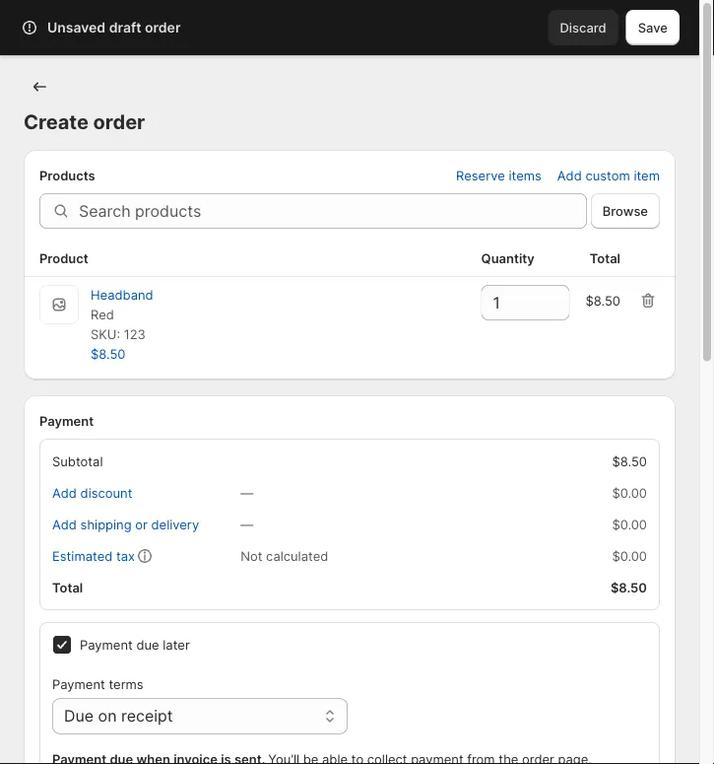 Task type: describe. For each thing, give the bounding box(es) containing it.
create order
[[24, 110, 145, 134]]

create
[[24, 110, 89, 134]]

estimated tax button
[[40, 542, 147, 570]]

search button
[[53, 12, 605, 43]]

payment due later
[[80, 637, 190, 652]]

products
[[39, 168, 95, 183]]

Search products text field
[[79, 193, 587, 229]]

terms
[[109, 677, 144, 692]]

0 vertical spatial total
[[590, 250, 621, 266]]

reserve items
[[456, 168, 542, 183]]

1 vertical spatial order
[[93, 110, 145, 134]]

add for add shipping or delivery
[[52, 517, 77, 532]]

subtotal
[[52, 454, 103, 469]]

estimated tax
[[52, 548, 135, 563]]

discard
[[560, 20, 607, 35]]

add discount button
[[40, 479, 144, 507]]

not calculated
[[241, 548, 329, 563]]

quantity
[[482, 250, 535, 266]]

product
[[39, 250, 88, 266]]

draft
[[109, 19, 142, 36]]

save button
[[627, 10, 680, 45]]

add shipping or delivery button
[[40, 511, 211, 538]]

unsaved draft order
[[47, 19, 181, 36]]

add discount
[[52, 485, 133, 500]]

estimated
[[52, 548, 113, 563]]

shipping
[[80, 517, 132, 532]]

calculated
[[266, 548, 329, 563]]

browse
[[603, 203, 649, 218]]

due
[[64, 706, 94, 726]]

headband
[[91, 287, 153, 302]]

$0.00 for add discount
[[613, 485, 648, 500]]

0 horizontal spatial total
[[52, 580, 83, 595]]

0 vertical spatial order
[[145, 19, 181, 36]]

headband link
[[91, 287, 153, 302]]

add for add custom item
[[558, 168, 582, 183]]

reserve items button
[[445, 162, 554, 189]]

$0.00 for add shipping or delivery
[[613, 517, 648, 532]]

later
[[163, 637, 190, 652]]

add custom item button
[[546, 162, 672, 189]]



Task type: locate. For each thing, give the bounding box(es) containing it.
delivery
[[151, 517, 199, 532]]

1 vertical spatial add
[[52, 485, 77, 500]]

1 vertical spatial payment
[[80, 637, 133, 652]]

total
[[590, 250, 621, 266], [52, 580, 83, 595]]

$8.50 inside headband red sku: 123 $8.50
[[91, 346, 126, 361]]

tax
[[116, 548, 135, 563]]

$8.50 button
[[79, 340, 137, 368]]

order right draft
[[145, 19, 181, 36]]

add inside "button"
[[558, 168, 582, 183]]

1 vertical spatial $0.00
[[613, 517, 648, 532]]

items
[[509, 168, 542, 183]]

payment up payment terms
[[80, 637, 133, 652]]

order right create
[[93, 110, 145, 134]]

1 vertical spatial —
[[241, 517, 254, 532]]

add
[[558, 168, 582, 183], [52, 485, 77, 500], [52, 517, 77, 532]]

1 $0.00 from the top
[[613, 485, 648, 500]]

2 vertical spatial $0.00
[[613, 548, 648, 563]]

$0.00
[[613, 485, 648, 500], [613, 517, 648, 532], [613, 548, 648, 563]]

add custom item
[[558, 168, 661, 183]]

0 vertical spatial $0.00
[[613, 485, 648, 500]]

reserve
[[456, 168, 506, 183]]

item
[[634, 168, 661, 183]]

123
[[124, 326, 146, 342]]

browse button
[[591, 193, 661, 229]]

add left "custom"
[[558, 168, 582, 183]]

total down estimated
[[52, 580, 83, 595]]

order
[[145, 19, 181, 36], [93, 110, 145, 134]]

custom
[[586, 168, 631, 183]]

sku:
[[91, 326, 120, 342]]

add up estimated
[[52, 517, 77, 532]]

— for add shipping or delivery
[[241, 517, 254, 532]]

3 $0.00 from the top
[[613, 548, 648, 563]]

receipt
[[121, 706, 173, 726]]

2 vertical spatial add
[[52, 517, 77, 532]]

add down the subtotal
[[52, 485, 77, 500]]

payment terms
[[52, 677, 144, 692]]

payment for payment due later
[[80, 637, 133, 652]]

on
[[98, 706, 117, 726]]

headband red sku: 123 $8.50
[[91, 287, 153, 361]]

payment up due
[[52, 677, 105, 692]]

due on receipt
[[64, 706, 173, 726]]

add for add discount
[[52, 485, 77, 500]]

search
[[85, 20, 127, 35]]

0 vertical spatial payment
[[39, 413, 94, 428]]

None number field
[[482, 285, 541, 320]]

red
[[91, 307, 114, 322]]

discount
[[80, 485, 133, 500]]

payment for payment
[[39, 413, 94, 428]]

— for add discount
[[241, 485, 254, 500]]

payment for payment terms
[[52, 677, 105, 692]]

2 vertical spatial payment
[[52, 677, 105, 692]]

unsaved
[[47, 19, 106, 36]]

save
[[639, 20, 668, 35]]

2 — from the top
[[241, 517, 254, 532]]

0 vertical spatial —
[[241, 485, 254, 500]]

payment up the subtotal
[[39, 413, 94, 428]]

total down browse button
[[590, 250, 621, 266]]

1 — from the top
[[241, 485, 254, 500]]

1 vertical spatial total
[[52, 580, 83, 595]]

add shipping or delivery
[[52, 517, 199, 532]]

payment
[[39, 413, 94, 428], [80, 637, 133, 652], [52, 677, 105, 692]]

not
[[241, 548, 263, 563]]

1 horizontal spatial total
[[590, 250, 621, 266]]

2 $0.00 from the top
[[613, 517, 648, 532]]

0 vertical spatial add
[[558, 168, 582, 183]]

$8.50
[[586, 293, 621, 308], [91, 346, 126, 361], [613, 454, 648, 469], [611, 580, 648, 595]]

discard link
[[549, 10, 619, 45]]

—
[[241, 485, 254, 500], [241, 517, 254, 532]]

due
[[136, 637, 159, 652]]

or
[[135, 517, 148, 532]]



Task type: vqa. For each thing, say whether or not it's contained in the screenshot.
Blog posts
no



